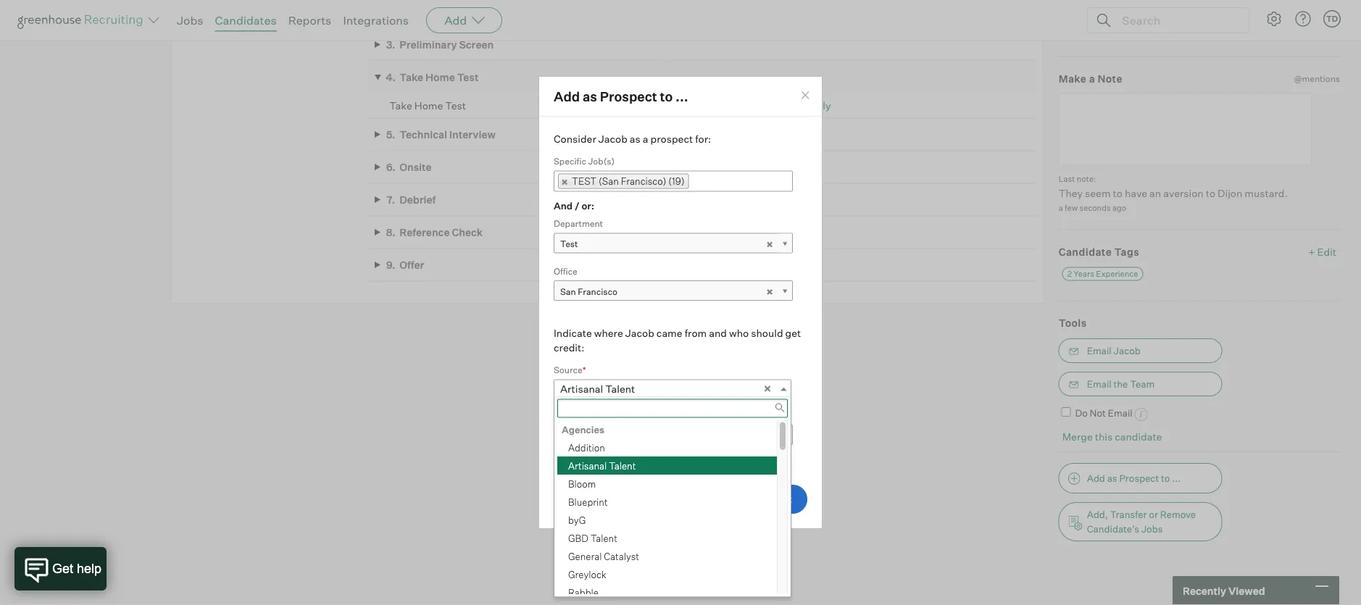 Task type: describe. For each thing, give the bounding box(es) containing it.
gbd
[[569, 532, 589, 544]]

prospect inside button
[[1120, 473, 1160, 484]]

and
[[554, 200, 573, 212]]

san francisco link
[[554, 281, 793, 302]]

preliminary
[[400, 38, 457, 51]]

addition
[[569, 442, 605, 453]]

none text field inside add as prospect to ... dialog
[[689, 172, 704, 190]]

test (san francisco) (19)
[[572, 176, 685, 187]]

agencies addition artisanal talent bloom blueprint byg gbd talent general catalyst greylock rabble
[[562, 424, 640, 598]]

team
[[1131, 379, 1155, 390]]

2 years experience
[[1068, 269, 1139, 279]]

do
[[1076, 408, 1088, 419]]

recently
[[1184, 585, 1227, 597]]

scorecards link
[[201, 20, 368, 35]]

job(s)
[[589, 156, 615, 167]]

viewed
[[1229, 585, 1266, 597]]

blueprint
[[569, 496, 608, 508]]

as inside button
[[1108, 473, 1118, 484]]

mustard.
[[1245, 187, 1289, 200]]

7.
[[387, 194, 395, 206]]

jobs link
[[177, 13, 203, 28]]

0 vertical spatial talent
[[606, 383, 635, 395]]

san francisco
[[561, 286, 618, 297]]

and / or:
[[554, 200, 595, 212]]

close image
[[800, 90, 812, 101]]

make a note
[[1059, 73, 1123, 85]]

8.
[[386, 226, 396, 239]]

specific
[[554, 156, 587, 167]]

seem
[[1086, 187, 1111, 200]]

send test link
[[674, 99, 722, 112]]

8. reference check
[[386, 226, 483, 239]]

last note: they seem to have an aversion to dijon mustard. a few seconds ago
[[1059, 174, 1289, 213]]

2 vertical spatial email
[[1109, 408, 1133, 419]]

5. technical interview
[[386, 128, 496, 141]]

dismiss link
[[1085, 28, 1123, 41]]

debrief
[[400, 194, 436, 206]]

add inside add as prospect to ... dialog
[[554, 88, 580, 105]]

|
[[1081, 29, 1083, 41]]

configure image
[[1266, 10, 1284, 28]]

0 vertical spatial a
[[1090, 73, 1096, 85]]

source *
[[554, 365, 586, 376]]

ago
[[1113, 203, 1127, 213]]

add as prospect to ... button
[[1059, 463, 1223, 494]]

note
[[1098, 73, 1123, 85]]

send test
[[674, 99, 722, 112]]

candidate tags
[[1059, 246, 1140, 258]]

upload test manually
[[729, 99, 831, 112]]

email the team
[[1088, 379, 1155, 390]]

where
[[594, 327, 624, 340]]

0 vertical spatial artisanal
[[561, 383, 603, 395]]

indicate
[[554, 327, 592, 340]]

upload test manually link
[[729, 99, 831, 112]]

artisanal inside agencies addition artisanal talent bloom blueprint byg gbd talent general catalyst greylock rabble
[[569, 460, 607, 471]]

experience
[[1097, 269, 1139, 279]]

test dummy
[[561, 430, 612, 441]]

Do Not Email checkbox
[[1062, 408, 1072, 417]]

to left dijon
[[1207, 187, 1216, 200]]

email for email the team
[[1088, 379, 1112, 390]]

jacob for email
[[1114, 345, 1141, 357]]

1 vertical spatial talent
[[609, 460, 636, 471]]

greylock
[[569, 569, 607, 580]]

take home test
[[390, 99, 466, 112]]

dismiss
[[1085, 28, 1123, 41]]

td
[[1327, 14, 1339, 24]]

dijon
[[1218, 187, 1243, 200]]

interview
[[450, 128, 496, 141]]

1 vertical spatial take
[[390, 99, 413, 112]]

who
[[730, 327, 749, 340]]

the
[[1114, 379, 1129, 390]]

credit:
[[554, 341, 585, 354]]

0 vertical spatial home
[[426, 71, 455, 84]]

technical
[[400, 128, 447, 141]]

to inside button
[[1162, 473, 1171, 484]]

test dummy link
[[554, 425, 793, 446]]

test up the 5. technical interview
[[446, 99, 466, 112]]

... inside button
[[1173, 473, 1182, 484]]

integrations link
[[343, 13, 409, 28]]

0 horizontal spatial jobs
[[177, 13, 203, 28]]

san
[[561, 286, 576, 297]]

test up addition
[[561, 430, 578, 441]]

email jacob
[[1088, 345, 1141, 357]]

merge
[[1063, 431, 1093, 443]]

(19)
[[669, 176, 685, 187]]

or:
[[582, 200, 595, 212]]

merge this candidate link
[[1063, 431, 1163, 443]]

this
[[1096, 431, 1113, 443]]

add button
[[427, 7, 503, 33]]

consider
[[554, 132, 597, 145]]

greenhouse recruiting image
[[17, 12, 148, 29]]

0 horizontal spatial edit
[[1059, 28, 1078, 41]]

reports link
[[288, 13, 332, 28]]

tools
[[1059, 317, 1088, 329]]

seconds
[[1080, 203, 1111, 213]]

do not email
[[1076, 408, 1133, 419]]

2 years experience link
[[1063, 267, 1144, 281]]

test
[[572, 176, 597, 187]]

email jacob button
[[1059, 339, 1223, 363]]

add inside add as prospect to ... button
[[1088, 473, 1106, 484]]

td button
[[1324, 10, 1342, 28]]

who
[[554, 410, 573, 421]]

who gets credit
[[554, 410, 621, 421]]



Task type: vqa. For each thing, say whether or not it's contained in the screenshot.


Task type: locate. For each thing, give the bounding box(es) containing it.
jacob
[[599, 132, 628, 145], [626, 327, 655, 340], [1114, 345, 1141, 357]]

/
[[575, 200, 580, 212]]

rabble
[[569, 587, 599, 598]]

edit right +
[[1318, 246, 1337, 258]]

2. holding tank
[[386, 6, 466, 18]]

specific job(s)
[[554, 156, 615, 167]]

0 vertical spatial add as prospect to ...
[[554, 88, 689, 105]]

@mentions
[[1295, 73, 1341, 84]]

email up email the team
[[1088, 345, 1112, 357]]

edit
[[1059, 28, 1078, 41], [1318, 246, 1337, 258]]

few
[[1065, 203, 1078, 213]]

test right upload
[[765, 99, 786, 112]]

byg
[[569, 514, 586, 526]]

francisco)
[[621, 176, 667, 187]]

0 vertical spatial prospect
[[600, 88, 658, 105]]

(san
[[599, 176, 619, 187]]

artisanal
[[561, 383, 603, 395], [569, 460, 607, 471]]

add,
[[1088, 509, 1109, 521]]

reference
[[400, 226, 450, 239]]

2 vertical spatial jacob
[[1114, 345, 1141, 357]]

as up consider
[[583, 88, 598, 105]]

test
[[457, 71, 479, 84], [446, 99, 466, 112], [701, 99, 722, 112], [765, 99, 786, 112], [561, 239, 578, 250], [561, 430, 578, 441]]

1 horizontal spatial jobs
[[1142, 524, 1164, 535]]

... inside dialog
[[676, 88, 689, 105]]

None text field
[[689, 172, 704, 190]]

and
[[709, 327, 727, 340]]

0 horizontal spatial prospect
[[600, 88, 658, 105]]

1 horizontal spatial as
[[630, 132, 641, 145]]

4.
[[386, 71, 396, 84]]

take down 4.
[[390, 99, 413, 112]]

prospect
[[651, 132, 693, 145]]

a left few
[[1059, 203, 1064, 213]]

department
[[554, 218, 603, 229]]

2 horizontal spatial add
[[1088, 473, 1106, 484]]

have
[[1126, 187, 1148, 200]]

email left the
[[1088, 379, 1112, 390]]

0 horizontal spatial a
[[643, 132, 649, 145]]

+ edit
[[1309, 246, 1337, 258]]

9.
[[386, 259, 396, 271]]

add up consider
[[554, 88, 580, 105]]

test down department
[[561, 239, 578, 250]]

prospect inside dialog
[[600, 88, 658, 105]]

a inside dialog
[[643, 132, 649, 145]]

gets
[[575, 410, 594, 421]]

to left send
[[660, 88, 673, 105]]

+ edit link
[[1306, 242, 1341, 262]]

2 vertical spatial talent
[[591, 532, 618, 544]]

0 vertical spatial jacob
[[599, 132, 628, 145]]

0 vertical spatial edit
[[1059, 28, 1078, 41]]

jobs inside add, transfer or remove candidate's jobs
[[1142, 524, 1164, 535]]

edit left |
[[1059, 28, 1078, 41]]

2 horizontal spatial as
[[1108, 473, 1118, 484]]

jacob left "came"
[[626, 327, 655, 340]]

0 vertical spatial as
[[583, 88, 598, 105]]

as up 'add,'
[[1108, 473, 1118, 484]]

3. preliminary screen
[[386, 38, 494, 51]]

... up remove
[[1173, 473, 1182, 484]]

6. onsite
[[386, 161, 432, 174]]

prospect up consider jacob as a prospect for:
[[600, 88, 658, 105]]

@mentions link
[[1295, 72, 1341, 86]]

0 vertical spatial jobs
[[177, 13, 203, 28]]

add as prospect to ... inside add as prospect to ... dialog
[[554, 88, 689, 105]]

indicate where jacob came from and who should get credit:
[[554, 327, 801, 354]]

credit
[[596, 410, 621, 421]]

a left note
[[1090, 73, 1096, 85]]

for:
[[696, 132, 712, 145]]

2 vertical spatial as
[[1108, 473, 1118, 484]]

email right not
[[1109, 408, 1133, 419]]

jacob up the
[[1114, 345, 1141, 357]]

add as prospect to ...
[[554, 88, 689, 105], [1088, 473, 1182, 484]]

0 vertical spatial add
[[445, 13, 467, 28]]

an
[[1150, 187, 1162, 200]]

from
[[685, 327, 707, 340]]

2 horizontal spatial a
[[1090, 73, 1096, 85]]

make
[[1059, 73, 1087, 85]]

talent down dummy
[[609, 460, 636, 471]]

add
[[445, 13, 467, 28], [554, 88, 580, 105], [1088, 473, 1106, 484]]

to up remove
[[1162, 473, 1171, 484]]

integrations
[[343, 13, 409, 28]]

source
[[554, 365, 583, 376]]

home up take home test
[[426, 71, 455, 84]]

talent
[[606, 383, 635, 395], [609, 460, 636, 471], [591, 532, 618, 544]]

0 vertical spatial email
[[1088, 345, 1112, 357]]

test link
[[554, 233, 793, 254]]

to up ago
[[1114, 187, 1123, 200]]

jacob up job(s)
[[599, 132, 628, 145]]

remove
[[1161, 509, 1197, 521]]

candidate
[[1116, 431, 1163, 443]]

email for email jacob
[[1088, 345, 1112, 357]]

candidate
[[1059, 246, 1113, 258]]

email inside email the team button
[[1088, 379, 1112, 390]]

years
[[1074, 269, 1095, 279]]

1 horizontal spatial prospect
[[1120, 473, 1160, 484]]

1 vertical spatial ...
[[1173, 473, 1182, 484]]

jobs down or
[[1142, 524, 1164, 535]]

1 vertical spatial jobs
[[1142, 524, 1164, 535]]

jacob inside indicate where jacob came from and who should get credit:
[[626, 327, 655, 340]]

0 horizontal spatial ...
[[676, 88, 689, 105]]

take right 4.
[[400, 71, 424, 84]]

upload
[[729, 99, 763, 112]]

1 vertical spatial edit
[[1318, 246, 1337, 258]]

candidate's
[[1088, 524, 1140, 535]]

1 vertical spatial home
[[415, 99, 443, 112]]

consider jacob as a prospect for:
[[554, 132, 712, 145]]

add as prospect to ... dialog
[[539, 76, 823, 602]]

0 vertical spatial take
[[400, 71, 424, 84]]

1 horizontal spatial edit
[[1318, 246, 1337, 258]]

0 horizontal spatial as
[[583, 88, 598, 105]]

talent up credit
[[606, 383, 635, 395]]

None submit
[[705, 485, 808, 514]]

home
[[426, 71, 455, 84], [415, 99, 443, 112]]

get
[[786, 327, 801, 340]]

jobs left candidates link
[[177, 13, 203, 28]]

0 vertical spatial ...
[[676, 88, 689, 105]]

None text field
[[1059, 93, 1313, 166], [558, 399, 788, 418], [1059, 93, 1313, 166], [558, 399, 788, 418]]

1 vertical spatial email
[[1088, 379, 1112, 390]]

1 horizontal spatial add
[[554, 88, 580, 105]]

test down screen
[[457, 71, 479, 84]]

manually
[[788, 99, 831, 112]]

home down 4. take home test
[[415, 99, 443, 112]]

1 vertical spatial jacob
[[626, 327, 655, 340]]

add up 'add,'
[[1088, 473, 1106, 484]]

add as prospect to ... up consider jacob as a prospect for:
[[554, 88, 689, 105]]

1 vertical spatial add as prospect to ...
[[1088, 473, 1182, 484]]

merge this candidate
[[1063, 431, 1163, 443]]

1 vertical spatial prospect
[[1120, 473, 1160, 484]]

email inside email jacob button
[[1088, 345, 1112, 357]]

1 vertical spatial artisanal
[[569, 460, 607, 471]]

francisco
[[578, 286, 618, 297]]

Search text field
[[1119, 10, 1237, 31]]

1 horizontal spatial a
[[1059, 203, 1064, 213]]

1 vertical spatial a
[[643, 132, 649, 145]]

jacob for consider
[[599, 132, 628, 145]]

+
[[1309, 246, 1316, 258]]

a left prospect
[[643, 132, 649, 145]]

jacob inside button
[[1114, 345, 1141, 357]]

add as prospect to ... up transfer
[[1088, 473, 1182, 484]]

test right send
[[701, 99, 722, 112]]

aversion
[[1164, 187, 1204, 200]]

artisanal down addition
[[569, 460, 607, 471]]

they
[[1059, 187, 1084, 200]]

last
[[1059, 174, 1076, 184]]

2 vertical spatial add
[[1088, 473, 1106, 484]]

0 horizontal spatial add as prospect to ...
[[554, 88, 689, 105]]

... up prospect
[[676, 88, 689, 105]]

none submit inside add as prospect to ... dialog
[[705, 485, 808, 514]]

talent up the catalyst
[[591, 532, 618, 544]]

as
[[583, 88, 598, 105], [630, 132, 641, 145], [1108, 473, 1118, 484]]

artisanal down *
[[561, 383, 603, 395]]

1 vertical spatial add
[[554, 88, 580, 105]]

to inside dialog
[[660, 88, 673, 105]]

add up '3. preliminary screen' on the top left
[[445, 13, 467, 28]]

as left prospect
[[630, 132, 641, 145]]

reports
[[288, 13, 332, 28]]

add inside add popup button
[[445, 13, 467, 28]]

onsite
[[400, 161, 432, 174]]

dummy
[[580, 430, 612, 441]]

1 horizontal spatial add as prospect to ...
[[1088, 473, 1182, 484]]

tank
[[441, 6, 466, 18]]

*
[[583, 365, 586, 376]]

2
[[1068, 269, 1073, 279]]

7. debrief
[[387, 194, 436, 206]]

artisanal talent
[[561, 383, 635, 395]]

holding
[[400, 6, 439, 18]]

agencies
[[562, 424, 605, 435]]

recently viewed
[[1184, 585, 1266, 597]]

prospect up transfer
[[1120, 473, 1160, 484]]

a inside last note: they seem to have an aversion to dijon mustard. a few seconds ago
[[1059, 203, 1064, 213]]

1 vertical spatial as
[[630, 132, 641, 145]]

catalyst
[[604, 550, 640, 562]]

2.
[[386, 6, 396, 18]]

add as prospect to ... inside add as prospect to ... button
[[1088, 473, 1182, 484]]

edit | dismiss
[[1059, 28, 1123, 41]]

6.
[[386, 161, 396, 174]]

0 horizontal spatial add
[[445, 13, 467, 28]]

to
[[660, 88, 673, 105], [1114, 187, 1123, 200], [1207, 187, 1216, 200], [1162, 473, 1171, 484]]

1 horizontal spatial ...
[[1173, 473, 1182, 484]]

take
[[400, 71, 424, 84], [390, 99, 413, 112]]

2 vertical spatial a
[[1059, 203, 1064, 213]]



